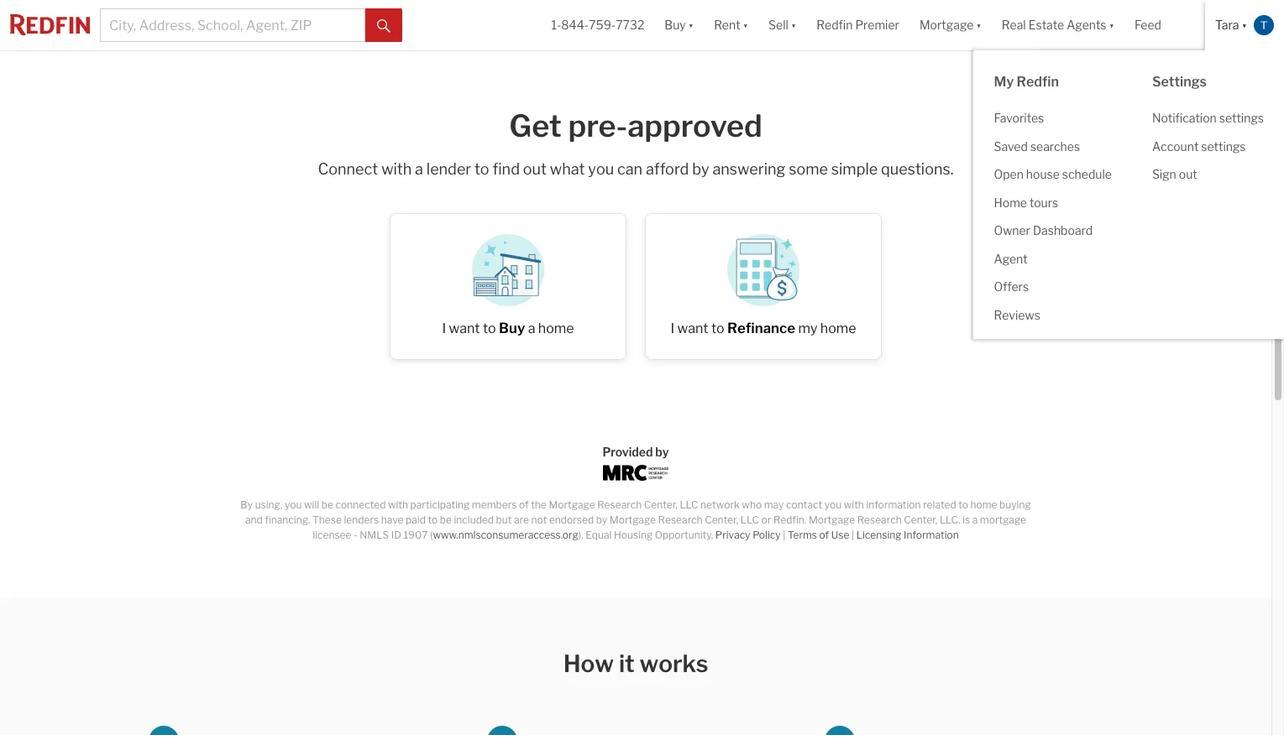 Task type: vqa. For each thing, say whether or not it's contained in the screenshot.
right |
yes



Task type: locate. For each thing, give the bounding box(es) containing it.
▾ left rent
[[688, 18, 694, 32]]

▾ for rent ▾
[[743, 18, 748, 32]]

open house schedule link
[[974, 160, 1132, 189]]

using,
[[255, 499, 283, 512]]

be down participating
[[440, 514, 452, 527]]

center, up 'information' on the right bottom of the page
[[904, 514, 938, 527]]

of
[[519, 499, 529, 512], [819, 529, 829, 542]]

out right find
[[523, 161, 547, 178]]

by right afford
[[692, 161, 709, 178]]

home
[[538, 321, 574, 337], [820, 321, 856, 337], [970, 499, 997, 512]]

redfin
[[817, 18, 853, 32], [1017, 74, 1059, 90]]

approved
[[627, 108, 762, 144]]

1 horizontal spatial llc
[[741, 514, 759, 527]]

▾ for tara ▾
[[1242, 18, 1247, 32]]

▾ right agents
[[1109, 18, 1115, 32]]

mortgage up housing
[[610, 514, 656, 527]]

mortgage ▾ button
[[910, 0, 992, 50]]

of left 'the'
[[519, 499, 529, 512]]

City, Address, School, Agent, ZIP search field
[[100, 8, 365, 42]]

0 horizontal spatial be
[[321, 499, 333, 512]]

get
[[509, 108, 562, 144]]

mortgage ▾
[[920, 18, 982, 32]]

▾ right sell at the top of the page
[[791, 18, 796, 32]]

sell ▾ button
[[758, 0, 807, 50]]

1 horizontal spatial a
[[528, 321, 535, 337]]

favorites link
[[974, 104, 1132, 132]]

saved searches link
[[974, 132, 1132, 160]]

how it works
[[563, 650, 708, 679]]

home inside i want to buy a home
[[538, 321, 574, 337]]

2 want from the left
[[677, 321, 708, 337]]

financing.
[[265, 514, 310, 527]]

sell ▾ button
[[769, 0, 796, 50]]

want for refinance
[[677, 321, 708, 337]]

3 ▾ from the left
[[791, 18, 796, 32]]

home inside i want to refinance my home
[[820, 321, 856, 337]]

1 horizontal spatial of
[[819, 529, 829, 542]]

open
[[994, 167, 1024, 181]]

llc up privacy policy link
[[741, 514, 759, 527]]

▾ for mortgage ▾
[[976, 18, 982, 32]]

0 horizontal spatial a
[[415, 161, 423, 178]]

i want to buy a home
[[442, 320, 574, 337]]

0 vertical spatial by
[[692, 161, 709, 178]]

members
[[472, 499, 517, 512]]

0 horizontal spatial of
[[519, 499, 529, 512]]

by up mortgage research center image
[[655, 445, 669, 460]]

0 horizontal spatial i
[[442, 321, 446, 337]]

2 ▾ from the left
[[743, 18, 748, 32]]

real
[[1002, 18, 1026, 32]]

mortgage
[[980, 514, 1026, 527]]

▾ for buy ▾
[[688, 18, 694, 32]]

buy
[[665, 18, 686, 32], [499, 320, 525, 337]]

agents
[[1067, 18, 1107, 32]]

saved
[[994, 139, 1028, 153]]

0 vertical spatial settings
[[1219, 111, 1264, 125]]

agent link
[[974, 245, 1132, 273]]

redfin right my
[[1017, 74, 1059, 90]]

connect with a lender to find out what you can afford by answering some simple questions.
[[318, 161, 954, 178]]

6 ▾ from the left
[[1242, 18, 1247, 32]]

feed button
[[1125, 0, 1205, 50]]

0 horizontal spatial |
[[783, 529, 786, 542]]

works
[[640, 650, 708, 679]]

settings down notification settings link
[[1201, 139, 1246, 153]]

1-844-759-7732
[[551, 18, 644, 32]]

1 horizontal spatial you
[[588, 161, 614, 178]]

by using, you will be connected with participating members of the mortgage research center, llc network who may contact you with information related to home buying and financing. these lenders have paid to be included but are not endorsed by mortgage research center, llc or redfin. mortgage research center, llc. is a mortgage licensee - nmls id 1907 (
[[240, 499, 1031, 542]]

1 vertical spatial by
[[655, 445, 669, 460]]

0 vertical spatial llc
[[680, 499, 698, 512]]

how
[[563, 650, 614, 679]]

redfin premier
[[817, 18, 899, 32]]

can
[[617, 161, 643, 178]]

1 horizontal spatial |
[[852, 529, 854, 542]]

2 horizontal spatial center,
[[904, 514, 938, 527]]

2 horizontal spatial home
[[970, 499, 997, 512]]

research
[[597, 499, 642, 512], [658, 514, 703, 527], [857, 514, 902, 527]]

house
[[1026, 167, 1060, 181]]

you up financing.
[[285, 499, 302, 512]]

you left can
[[588, 161, 614, 178]]

research up housing
[[597, 499, 642, 512]]

2 i from the left
[[671, 321, 674, 337]]

housing
[[614, 529, 653, 542]]

buy ▾ button
[[665, 0, 694, 50]]

option group containing buy
[[375, 198, 896, 377]]

▾ right rent
[[743, 18, 748, 32]]

1 horizontal spatial home
[[820, 321, 856, 337]]

| right use
[[852, 529, 854, 542]]

i inside i want to refinance my home
[[671, 321, 674, 337]]

1 vertical spatial redfin
[[1017, 74, 1059, 90]]

0 vertical spatial of
[[519, 499, 529, 512]]

with up use
[[844, 499, 864, 512]]

2 horizontal spatial a
[[972, 514, 978, 527]]

network
[[701, 499, 740, 512]]

i inside i want to buy a home
[[442, 321, 446, 337]]

i want to refinance my home
[[671, 320, 856, 337]]

center, up opportunity.
[[644, 499, 678, 512]]

1 vertical spatial buy
[[499, 320, 525, 337]]

0 horizontal spatial redfin
[[817, 18, 853, 32]]

2 horizontal spatial research
[[857, 514, 902, 527]]

you right contact
[[825, 499, 842, 512]]

redfin inside button
[[817, 18, 853, 32]]

1 vertical spatial be
[[440, 514, 452, 527]]

llc
[[680, 499, 698, 512], [741, 514, 759, 527]]

information
[[904, 529, 959, 542]]

tara ▾
[[1215, 18, 1247, 32]]

▾ left 'real'
[[976, 18, 982, 32]]

0 horizontal spatial buy
[[499, 320, 525, 337]]

center, down network
[[705, 514, 738, 527]]

may
[[764, 499, 784, 512]]

1 vertical spatial llc
[[741, 514, 759, 527]]

research up opportunity.
[[658, 514, 703, 527]]

1 vertical spatial of
[[819, 529, 829, 542]]

by up equal
[[596, 514, 607, 527]]

1 horizontal spatial buy
[[665, 18, 686, 32]]

0 vertical spatial be
[[321, 499, 333, 512]]

dialog
[[974, 50, 1284, 339]]

user photo image
[[1254, 15, 1274, 35]]

the
[[531, 499, 547, 512]]

1 vertical spatial a
[[528, 321, 535, 337]]

1 horizontal spatial want
[[677, 321, 708, 337]]

1 horizontal spatial research
[[658, 514, 703, 527]]

some
[[789, 161, 828, 178]]

want for buy
[[449, 321, 480, 337]]

endorsed
[[549, 514, 594, 527]]

notification settings
[[1152, 111, 1264, 125]]

1 ▾ from the left
[[688, 18, 694, 32]]

to
[[475, 161, 489, 178], [483, 321, 496, 337], [711, 321, 724, 337], [958, 499, 968, 512], [428, 514, 438, 527]]

settings up account settings link
[[1219, 111, 1264, 125]]

submit search image
[[377, 19, 391, 33]]

these
[[312, 514, 342, 527]]

real estate agents ▾ button
[[992, 0, 1125, 50]]

with right connect
[[381, 161, 412, 178]]

be up these
[[321, 499, 333, 512]]

by
[[692, 161, 709, 178], [655, 445, 669, 460], [596, 514, 607, 527]]

1 want from the left
[[449, 321, 480, 337]]

center,
[[644, 499, 678, 512], [705, 514, 738, 527], [904, 514, 938, 527]]

settings
[[1219, 111, 1264, 125], [1201, 139, 1246, 153]]

llc up opportunity.
[[680, 499, 698, 512]]

0 vertical spatial redfin
[[817, 18, 853, 32]]

1 horizontal spatial be
[[440, 514, 452, 527]]

0 horizontal spatial home
[[538, 321, 574, 337]]

by inside by using, you will be connected with participating members of the mortgage research center, llc network who may contact you with information related to home buying and financing. these lenders have paid to be included but are not endorsed by mortgage research center, llc or redfin. mortgage research center, llc. is a mortgage licensee - nmls id 1907 (
[[596, 514, 607, 527]]

i
[[442, 321, 446, 337], [671, 321, 674, 337]]

rent
[[714, 18, 740, 32]]

i for refinance
[[671, 321, 674, 337]]

be
[[321, 499, 333, 512], [440, 514, 452, 527]]

▾ for sell ▾
[[791, 18, 796, 32]]

▾ right tara on the top right of page
[[1242, 18, 1247, 32]]

0 horizontal spatial want
[[449, 321, 480, 337]]

1 vertical spatial settings
[[1201, 139, 1246, 153]]

dialog containing my redfin
[[974, 50, 1284, 339]]

1 i from the left
[[442, 321, 446, 337]]

equal
[[586, 529, 612, 542]]

0 vertical spatial buy
[[665, 18, 686, 32]]

redfin.
[[773, 514, 807, 527]]

favorites
[[994, 111, 1044, 125]]

want inside i want to buy a home
[[449, 321, 480, 337]]

1 | from the left
[[783, 529, 786, 542]]

privacy
[[715, 529, 751, 542]]

want inside i want to refinance my home
[[677, 321, 708, 337]]

0 horizontal spatial by
[[596, 514, 607, 527]]

www.nmlsconsumeraccess.org
[[433, 529, 579, 542]]

mortgage inside dropdown button
[[920, 18, 974, 32]]

of inside by using, you will be connected with participating members of the mortgage research center, llc network who may contact you with information related to home buying and financing. these lenders have paid to be included but are not endorsed by mortgage research center, llc or redfin. mortgage research center, llc. is a mortgage licensee - nmls id 1907 (
[[519, 499, 529, 512]]

a
[[415, 161, 423, 178], [528, 321, 535, 337], [972, 514, 978, 527]]

tara
[[1215, 18, 1239, 32]]

2 vertical spatial a
[[972, 514, 978, 527]]

| down redfin.
[[783, 529, 786, 542]]

2 vertical spatial by
[[596, 514, 607, 527]]

2 horizontal spatial you
[[825, 499, 842, 512]]

searches
[[1030, 139, 1080, 153]]

buy ▾ button
[[655, 0, 704, 50]]

schedule
[[1062, 167, 1112, 181]]

opportunity.
[[655, 529, 713, 542]]

want
[[449, 321, 480, 337], [677, 321, 708, 337]]

▾
[[688, 18, 694, 32], [743, 18, 748, 32], [791, 18, 796, 32], [976, 18, 982, 32], [1109, 18, 1115, 32], [1242, 18, 1247, 32]]

4 ▾ from the left
[[976, 18, 982, 32]]

lender
[[427, 161, 471, 178]]

of left use
[[819, 529, 829, 542]]

research up licensing
[[857, 514, 902, 527]]

0 vertical spatial a
[[415, 161, 423, 178]]

1 horizontal spatial redfin
[[1017, 74, 1059, 90]]

rent ▾ button
[[714, 0, 748, 50]]

1 horizontal spatial center,
[[705, 514, 738, 527]]

0 horizontal spatial out
[[523, 161, 547, 178]]

mortgage left 'real'
[[920, 18, 974, 32]]

out right sign
[[1179, 167, 1197, 181]]

to inside i want to refinance my home
[[711, 321, 724, 337]]

rent ▾
[[714, 18, 748, 32]]

redfin left premier
[[817, 18, 853, 32]]

settings for account settings
[[1201, 139, 1246, 153]]

of for terms
[[819, 529, 829, 542]]

1 horizontal spatial i
[[671, 321, 674, 337]]

option group
[[375, 198, 896, 377]]



Task type: describe. For each thing, give the bounding box(es) containing it.
connect
[[318, 161, 378, 178]]

www.nmlsconsumeraccess.org link
[[433, 529, 579, 542]]

use
[[831, 529, 849, 542]]

open house schedule
[[994, 167, 1112, 181]]

terms of use link
[[788, 529, 849, 542]]

agent
[[994, 252, 1028, 266]]

real estate agents ▾ link
[[1002, 0, 1115, 50]]

refinance
[[727, 320, 795, 337]]

1-844-759-7732 link
[[551, 18, 644, 32]]

settings
[[1152, 74, 1207, 90]]

connected
[[336, 499, 386, 512]]

not
[[531, 514, 547, 527]]

simple questions.
[[831, 161, 954, 178]]

real estate agents ▾
[[1002, 18, 1115, 32]]

home for refinance
[[820, 321, 856, 337]]

home inside by using, you will be connected with participating members of the mortgage research center, llc network who may contact you with information related to home buying and financing. these lenders have paid to be included but are not endorsed by mortgage research center, llc or redfin. mortgage research center, llc. is a mortgage licensee - nmls id 1907 (
[[970, 499, 997, 512]]

).
[[579, 529, 584, 542]]

1 horizontal spatial by
[[655, 445, 669, 460]]

buy inside dropdown button
[[665, 18, 686, 32]]

lenders
[[344, 514, 379, 527]]

sign out
[[1152, 167, 1197, 181]]

related
[[923, 499, 956, 512]]

2 | from the left
[[852, 529, 854, 542]]

of for members
[[519, 499, 529, 512]]

owner dashboard
[[994, 223, 1093, 238]]

answering
[[713, 161, 786, 178]]

it
[[619, 650, 635, 679]]

feed
[[1135, 18, 1162, 32]]

sign out link
[[1132, 160, 1284, 189]]

reviews link
[[974, 301, 1132, 329]]

will
[[304, 499, 319, 512]]

dashboard
[[1033, 223, 1093, 238]]

premier
[[855, 18, 899, 32]]

0 horizontal spatial research
[[597, 499, 642, 512]]

mortgage up use
[[809, 514, 855, 527]]

0 horizontal spatial you
[[285, 499, 302, 512]]

a inside i want to buy a home
[[528, 321, 535, 337]]

and
[[245, 514, 263, 527]]

1 horizontal spatial out
[[1179, 167, 1197, 181]]

participating
[[410, 499, 470, 512]]

estate
[[1029, 18, 1064, 32]]

settings for notification settings
[[1219, 111, 1264, 125]]

owner
[[994, 223, 1031, 238]]

sign
[[1152, 167, 1177, 181]]

a inside by using, you will be connected with participating members of the mortgage research center, llc network who may contact you with information related to home buying and financing. these lenders have paid to be included but are not endorsed by mortgage research center, llc or redfin. mortgage research center, llc. is a mortgage licensee - nmls id 1907 (
[[972, 514, 978, 527]]

pre-
[[568, 108, 628, 144]]

844-
[[561, 18, 589, 32]]

-
[[354, 529, 358, 542]]

are
[[514, 514, 529, 527]]

but
[[496, 514, 512, 527]]

i for buy
[[442, 321, 446, 337]]

mortgage up endorsed at the bottom of page
[[549, 499, 595, 512]]

or
[[761, 514, 771, 527]]

0 horizontal spatial center,
[[644, 499, 678, 512]]

sell
[[769, 18, 789, 32]]

mortgage research center image
[[603, 466, 668, 482]]

2 horizontal spatial by
[[692, 161, 709, 178]]

policy
[[753, 529, 781, 542]]

0 horizontal spatial llc
[[680, 499, 698, 512]]

www.nmlsconsumeraccess.org ). equal housing opportunity. privacy policy | terms of use | licensing information
[[433, 529, 959, 542]]

home tours
[[994, 195, 1058, 210]]

sell ▾
[[769, 18, 796, 32]]

reviews
[[994, 308, 1040, 322]]

buy ▾
[[665, 18, 694, 32]]

who
[[742, 499, 762, 512]]

1907
[[403, 529, 428, 542]]

(
[[430, 529, 433, 542]]

buy inside option group
[[499, 320, 525, 337]]

home for buy
[[538, 321, 574, 337]]

afford
[[646, 161, 689, 178]]

paid
[[406, 514, 426, 527]]

with up have
[[388, 499, 408, 512]]

offers link
[[974, 273, 1132, 301]]

is
[[963, 514, 970, 527]]

buying
[[1000, 499, 1031, 512]]

account settings
[[1152, 139, 1246, 153]]

by
[[240, 499, 253, 512]]

provided by
[[603, 445, 669, 460]]

notification settings link
[[1132, 104, 1284, 132]]

7732
[[616, 18, 644, 32]]

home
[[994, 195, 1027, 210]]

nmls
[[360, 529, 389, 542]]

licensing
[[856, 529, 902, 542]]

redfin premier button
[[807, 0, 910, 50]]

id
[[391, 529, 401, 542]]

my
[[994, 74, 1014, 90]]

licensing information link
[[856, 529, 959, 542]]

1-
[[551, 18, 561, 32]]

account settings link
[[1132, 132, 1284, 160]]

my redfin
[[994, 74, 1059, 90]]

5 ▾ from the left
[[1109, 18, 1115, 32]]

llc.
[[940, 514, 960, 527]]

privacy policy link
[[715, 529, 781, 542]]

terms
[[788, 529, 817, 542]]

licensee
[[313, 529, 352, 542]]

rent ▾ button
[[704, 0, 758, 50]]

information
[[866, 499, 921, 512]]

to inside i want to buy a home
[[483, 321, 496, 337]]



